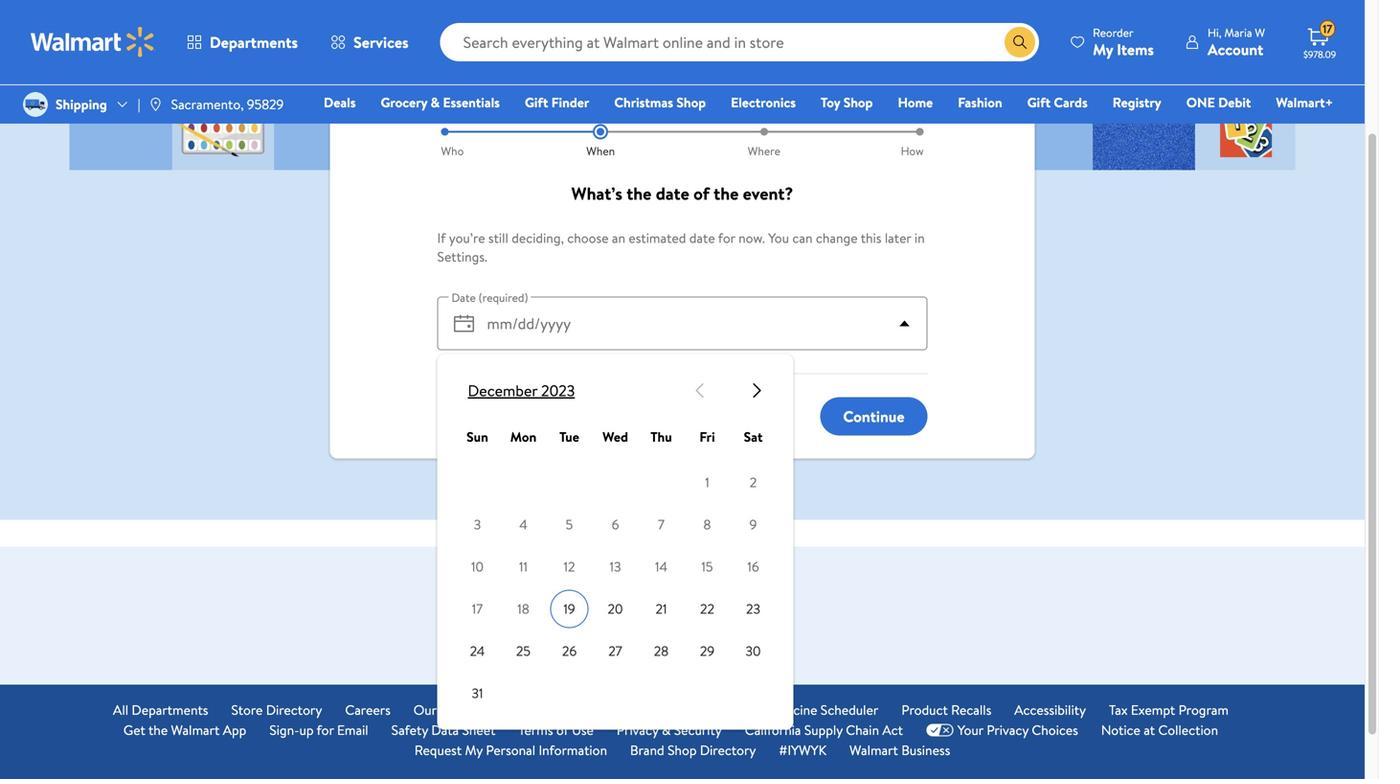 Task type: locate. For each thing, give the bounding box(es) containing it.
sacramento, 95829
[[171, 95, 284, 114]]

0 vertical spatial date
[[656, 182, 690, 206]]

21 button
[[643, 590, 681, 628]]

hi, maria w account
[[1208, 24, 1266, 60]]

1 vertical spatial 19
[[758, 701, 770, 719]]

17 inside button
[[472, 599, 483, 618]]

29
[[700, 642, 715, 660]]

think!
[[755, 578, 792, 599]]

for left now. on the right
[[719, 229, 736, 247]]

0 vertical spatial directory
[[266, 701, 322, 719]]

1 vertical spatial date
[[690, 229, 716, 247]]

recalls
[[952, 701, 992, 719]]

 image for shipping
[[23, 92, 48, 117]]

10
[[471, 557, 484, 576]]

toy
[[821, 93, 841, 112]]

accessibility
[[1015, 701, 1087, 719]]

your privacy choices link
[[927, 720, 1079, 740]]

1 horizontal spatial 17
[[1323, 21, 1333, 37]]

search icon image
[[1013, 34, 1028, 50]]

29 button
[[689, 632, 727, 670]]

christmas
[[615, 93, 674, 112]]

Date (required) text field
[[480, 297, 890, 350]]

 image right |
[[148, 97, 164, 112]]

&
[[431, 93, 440, 112], [662, 721, 671, 739]]

my down the sheet
[[465, 741, 483, 759]]

feedback
[[669, 624, 730, 645]]

1 horizontal spatial 19
[[758, 701, 770, 719]]

 image left shipping
[[23, 92, 48, 117]]

to
[[641, 578, 655, 599]]

7 button
[[643, 505, 681, 544]]

safety data sheet
[[392, 721, 496, 739]]

0 horizontal spatial the
[[149, 721, 168, 739]]

deals
[[324, 93, 356, 112]]

 image
[[23, 92, 48, 117], [148, 97, 164, 112]]

when list item
[[519, 124, 683, 159]]

& for privacy
[[662, 721, 671, 739]]

my left the items
[[1093, 39, 1114, 60]]

19 inside button
[[564, 599, 576, 618]]

0 horizontal spatial departments
[[132, 701, 208, 719]]

19 up california
[[758, 701, 770, 719]]

items
[[1117, 39, 1155, 60]]

love
[[610, 578, 637, 599]]

0 vertical spatial of
[[694, 182, 710, 206]]

walmart down chain
[[850, 741, 899, 759]]

tax
[[1110, 701, 1128, 719]]

1 horizontal spatial my
[[1093, 39, 1114, 60]]

0 horizontal spatial 19
[[564, 599, 576, 618]]

date
[[656, 182, 690, 206], [690, 229, 716, 247]]

directory down security
[[700, 741, 756, 759]]

for
[[719, 229, 736, 247], [317, 721, 334, 739]]

up
[[299, 721, 314, 739]]

of
[[694, 182, 710, 206], [557, 721, 569, 739]]

6 button
[[597, 505, 635, 544]]

all departments link
[[113, 700, 208, 720]]

email
[[337, 721, 369, 739]]

privacy up brand
[[617, 721, 659, 739]]

gift for gift cards
[[1028, 93, 1051, 112]]

1 vertical spatial of
[[557, 721, 569, 739]]

0 horizontal spatial &
[[431, 93, 440, 112]]

what's the date of the event?
[[572, 182, 794, 206]]

departments up 95829
[[210, 32, 298, 53]]

scheduler
[[821, 701, 879, 719]]

the right the what's
[[627, 182, 652, 206]]

christmas shop
[[615, 93, 706, 112]]

give feedback button
[[612, 616, 753, 654]]

4
[[520, 515, 528, 534]]

debit
[[1219, 93, 1252, 112]]

0 vertical spatial for
[[719, 229, 736, 247]]

25
[[516, 642, 531, 660]]

17 down the 10 button
[[472, 599, 483, 618]]

store
[[231, 701, 263, 719]]

2023
[[541, 380, 575, 401]]

shop right toy at the right top of page
[[844, 93, 873, 112]]

fashion
[[958, 93, 1003, 112]]

shop for brand
[[668, 741, 697, 759]]

registry
[[1113, 93, 1162, 112]]

who list item
[[437, 124, 519, 159]]

sat
[[744, 427, 763, 446]]

2 horizontal spatial the
[[714, 182, 739, 206]]

how list item
[[846, 124, 928, 159]]

business
[[902, 741, 951, 759]]

electronics
[[731, 93, 796, 112]]

the for tax
[[149, 721, 168, 739]]

where
[[748, 143, 781, 159]]

of up if you're still deciding, choose an estimated date for now. you can change this later in settings.
[[694, 182, 710, 206]]

directory up sign-
[[266, 701, 322, 719]]

one
[[1187, 93, 1216, 112]]

& up brand
[[662, 721, 671, 739]]

0 horizontal spatial privacy
[[617, 721, 659, 739]]

16
[[748, 557, 760, 576]]

shipping
[[56, 95, 107, 114]]

0 vertical spatial 19
[[564, 599, 576, 618]]

walmart left app
[[171, 721, 220, 739]]

thu
[[651, 427, 672, 446]]

list
[[437, 124, 928, 159]]

1 gift from the left
[[525, 93, 549, 112]]

15 button
[[689, 548, 727, 586]]

shop down privacy & security link
[[668, 741, 697, 759]]

0 horizontal spatial walmart
[[171, 721, 220, 739]]

1 horizontal spatial &
[[662, 721, 671, 739]]

shop right christmas
[[677, 93, 706, 112]]

privacy choices icon image
[[927, 724, 954, 737]]

previous month image
[[689, 379, 712, 402]]

1 horizontal spatial walmart
[[850, 741, 899, 759]]

3 button
[[459, 505, 497, 544]]

27 button
[[597, 632, 635, 670]]

1 horizontal spatial  image
[[148, 97, 164, 112]]

give
[[635, 624, 665, 645]]

19
[[564, 599, 576, 618], [758, 701, 770, 719]]

8
[[704, 515, 711, 534]]

we'd
[[573, 578, 606, 599]]

sacramento,
[[171, 95, 244, 114]]

settings.
[[437, 247, 488, 266]]

0 horizontal spatial gift
[[525, 93, 549, 112]]

Search search field
[[440, 23, 1040, 61]]

0 horizontal spatial 17
[[472, 599, 483, 618]]

& right grocery
[[431, 93, 440, 112]]

notice
[[1102, 721, 1141, 739]]

program
[[1179, 701, 1229, 719]]

0 vertical spatial my
[[1093, 39, 1114, 60]]

finder
[[552, 93, 590, 112]]

1 horizontal spatial privacy
[[987, 721, 1029, 739]]

gift left cards
[[1028, 93, 1051, 112]]

the inside tax exempt program get the walmart app
[[149, 721, 168, 739]]

0 horizontal spatial  image
[[23, 92, 48, 117]]

sign-up for email
[[270, 721, 369, 739]]

1 horizontal spatial gift
[[1028, 93, 1051, 112]]

privacy right your
[[987, 721, 1029, 739]]

date right estimated
[[690, 229, 716, 247]]

1 vertical spatial 17
[[472, 599, 483, 618]]

the left event?
[[714, 182, 739, 206]]

1 horizontal spatial for
[[719, 229, 736, 247]]

1 horizontal spatial directory
[[700, 741, 756, 759]]

19 down 12 button
[[564, 599, 576, 618]]

17 up $978.09
[[1323, 21, 1333, 37]]

14
[[655, 557, 668, 576]]

2 button
[[735, 463, 773, 502]]

0 horizontal spatial for
[[317, 721, 334, 739]]

gift finder link
[[516, 92, 598, 113]]

1 vertical spatial &
[[662, 721, 671, 739]]

28 button
[[643, 632, 681, 670]]

23 button
[[735, 590, 773, 628]]

26 button
[[551, 632, 589, 670]]

2 privacy from the left
[[987, 721, 1029, 739]]

for right up
[[317, 721, 334, 739]]

2 gift from the left
[[1028, 93, 1051, 112]]

date up estimated
[[656, 182, 690, 206]]

1 horizontal spatial of
[[694, 182, 710, 206]]

toy shop link
[[813, 92, 882, 113]]

1 horizontal spatial the
[[627, 182, 652, 206]]

0 vertical spatial walmart
[[171, 721, 220, 739]]

of left use
[[557, 721, 569, 739]]

gift left finder
[[525, 93, 549, 112]]

home
[[898, 93, 934, 112]]

product
[[902, 701, 949, 719]]

covid-19 vaccine scheduler link
[[710, 700, 879, 720]]

departments up get the walmart app link
[[132, 701, 208, 719]]

28
[[654, 642, 669, 660]]

the down all departments link
[[149, 721, 168, 739]]

1 vertical spatial my
[[465, 741, 483, 759]]

hear
[[659, 578, 688, 599]]

0 vertical spatial &
[[431, 93, 440, 112]]

if
[[437, 229, 446, 247]]

accessibility link
[[1015, 700, 1087, 720]]

0 horizontal spatial directory
[[266, 701, 322, 719]]

9
[[750, 515, 757, 534]]

0 horizontal spatial my
[[465, 741, 483, 759]]

1 horizontal spatial departments
[[210, 32, 298, 53]]

23
[[747, 599, 761, 618]]

your privacy choices
[[958, 721, 1079, 739]]

an
[[612, 229, 626, 247]]

0 vertical spatial 17
[[1323, 21, 1333, 37]]

$978.09
[[1304, 48, 1337, 61]]

0 vertical spatial departments
[[210, 32, 298, 53]]

w
[[1256, 24, 1266, 41]]

one debit link
[[1178, 92, 1260, 113]]



Task type: describe. For each thing, give the bounding box(es) containing it.
what
[[691, 578, 723, 599]]

the for what's
[[714, 182, 739, 206]]

in
[[915, 229, 925, 247]]

Walmart Site-Wide search field
[[440, 23, 1040, 61]]

store directory
[[231, 701, 322, 719]]

collapse date picker image
[[894, 312, 917, 335]]

gift cards
[[1028, 93, 1088, 112]]

12
[[564, 557, 575, 576]]

gift for gift finder
[[525, 93, 549, 112]]

app
[[223, 721, 247, 739]]

safety data sheet link
[[392, 720, 496, 740]]

california supply chain act link
[[745, 720, 904, 740]]

who
[[441, 143, 464, 159]]

later
[[885, 229, 912, 247]]

13
[[610, 557, 621, 576]]

walmart inside tax exempt program get the walmart app
[[171, 721, 220, 739]]

you
[[769, 229, 790, 247]]

25 button
[[505, 632, 543, 670]]

wed
[[603, 427, 629, 446]]

sun
[[467, 427, 489, 446]]

if you're still deciding, choose an estimated date for now. you can change this later in settings.
[[437, 229, 925, 266]]

1 vertical spatial walmart
[[850, 741, 899, 759]]

act
[[883, 721, 904, 739]]

for inside if you're still deciding, choose an estimated date for now. you can change this later in settings.
[[719, 229, 736, 247]]

95829
[[247, 95, 284, 114]]

1 vertical spatial for
[[317, 721, 334, 739]]

11 button
[[505, 548, 543, 586]]

mon
[[511, 427, 537, 446]]

date inside if you're still deciding, choose an estimated date for now. you can change this later in settings.
[[690, 229, 716, 247]]

1 vertical spatial departments
[[132, 701, 208, 719]]

grocery
[[381, 93, 428, 112]]

24 button
[[459, 632, 497, 670]]

december 2023
[[468, 380, 575, 401]]

request
[[415, 741, 462, 759]]

0 horizontal spatial of
[[557, 721, 569, 739]]

product recalls
[[902, 701, 992, 719]]

continue button
[[821, 397, 928, 436]]

14 button
[[643, 548, 681, 586]]

departments button
[[171, 19, 314, 65]]

california
[[745, 721, 802, 739]]

list containing who
[[437, 124, 928, 159]]

change
[[816, 229, 858, 247]]

sheet
[[462, 721, 496, 739]]

deals link
[[315, 92, 365, 113]]

16 button
[[735, 548, 773, 586]]

 image for sacramento, 95829
[[148, 97, 164, 112]]

at
[[1144, 721, 1156, 739]]

walmart+ link
[[1268, 92, 1343, 113]]

departments inside popup button
[[210, 32, 298, 53]]

grocery & essentials link
[[372, 92, 509, 113]]

what's
[[572, 182, 623, 206]]

walmart business
[[850, 741, 951, 759]]

deciding,
[[512, 229, 564, 247]]

17 button
[[459, 590, 497, 628]]

20 button
[[597, 590, 635, 628]]

careers link
[[345, 700, 391, 720]]

chain
[[846, 721, 880, 739]]

supply
[[805, 721, 843, 739]]

tax exempt program get the walmart app
[[124, 701, 1229, 739]]

18 button
[[505, 590, 543, 628]]

shop for christmas
[[677, 93, 706, 112]]

1
[[706, 473, 710, 492]]

22 button
[[689, 590, 727, 628]]

this
[[861, 229, 882, 247]]

31
[[472, 684, 483, 702]]

hi,
[[1208, 24, 1222, 41]]

still
[[489, 229, 509, 247]]

where list item
[[683, 124, 846, 159]]

walmart business link
[[850, 740, 951, 760]]

home link
[[890, 92, 942, 113]]

6
[[612, 515, 619, 534]]

next month image
[[746, 379, 769, 402]]

26
[[562, 642, 577, 660]]

shop for toy
[[844, 93, 873, 112]]

maria
[[1225, 24, 1253, 41]]

1 vertical spatial directory
[[700, 741, 756, 759]]

registry link
[[1105, 92, 1171, 113]]

walmart image
[[31, 27, 155, 57]]

data
[[432, 721, 459, 739]]

services
[[354, 32, 409, 53]]

1 privacy from the left
[[617, 721, 659, 739]]

notice at collection request my personal information
[[415, 721, 1219, 759]]

& for grocery
[[431, 93, 440, 112]]

fri
[[700, 427, 715, 446]]

choices
[[1032, 721, 1079, 739]]

continue
[[844, 406, 905, 427]]

terms of use
[[519, 721, 594, 739]]

19 inside "link"
[[758, 701, 770, 719]]

20
[[608, 599, 623, 618]]

california supply chain act
[[745, 721, 904, 739]]

product recalls link
[[902, 700, 992, 720]]

collection
[[1159, 721, 1219, 739]]

december 2023 button
[[468, 380, 575, 401]]

my inside notice at collection request my personal information
[[465, 741, 483, 759]]

our
[[414, 701, 437, 719]]

my inside 'reorder my items'
[[1093, 39, 1114, 60]]

date (required)
[[452, 290, 529, 305]]

terms of use link
[[519, 720, 594, 740]]

give feedback
[[635, 624, 730, 645]]

5 button
[[551, 505, 589, 544]]

you're
[[449, 229, 485, 247]]



Task type: vqa. For each thing, say whether or not it's contained in the screenshot.


